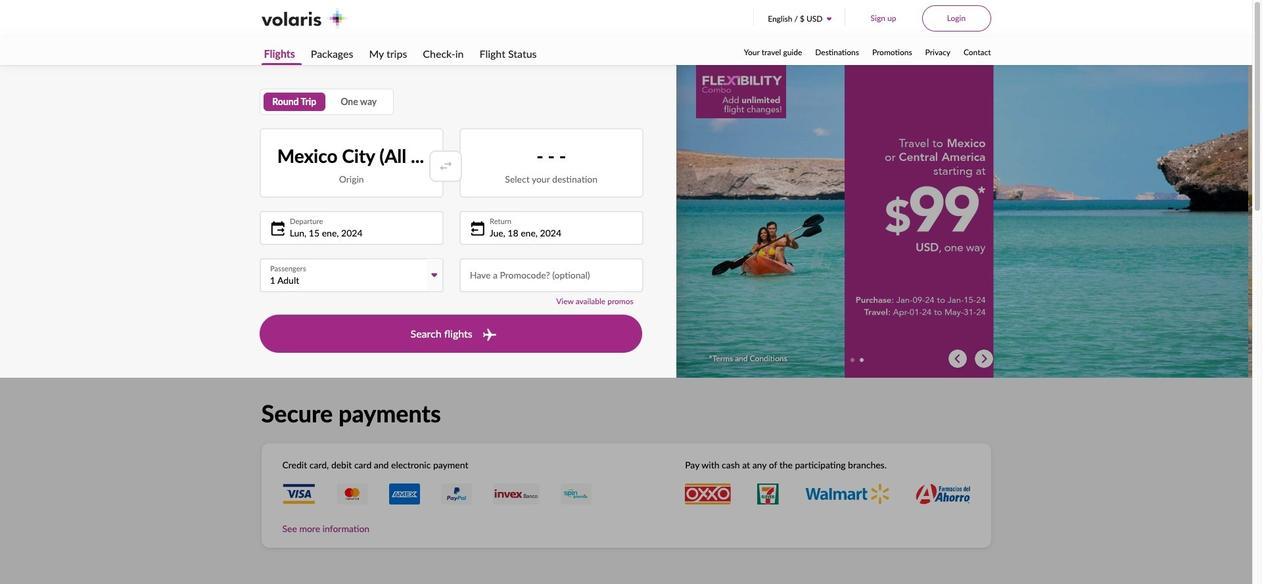 Task type: locate. For each thing, give the bounding box(es) containing it.
tab list
[[261, 37, 991, 70]]

region
[[261, 399, 991, 549]]

None field
[[290, 228, 417, 239], [490, 228, 617, 239], [270, 275, 428, 286], [290, 228, 417, 239], [490, 228, 617, 239], [270, 275, 428, 286]]

date range icon image
[[270, 220, 286, 237], [470, 220, 486, 237], [270, 221, 286, 237], [470, 221, 486, 237]]

airplane_horizontal image
[[475, 328, 491, 343]]

arrow drop down image
[[427, 259, 442, 291]]

tab panel
[[0, 0, 1253, 378], [0, 0, 1253, 378], [0, 0, 1253, 378], [0, 0, 1253, 378], [0, 65, 1263, 378]]

arrow_down image
[[823, 9, 839, 24]]

Passengers text field
[[260, 258, 444, 306]]



Task type: vqa. For each thing, say whether or not it's contained in the screenshot.
Volaris Logo
yes



Task type: describe. For each thing, give the bounding box(es) containing it.
change trip type group
[[260, 89, 394, 115]]

volaris logo image
[[261, 8, 348, 29]]



